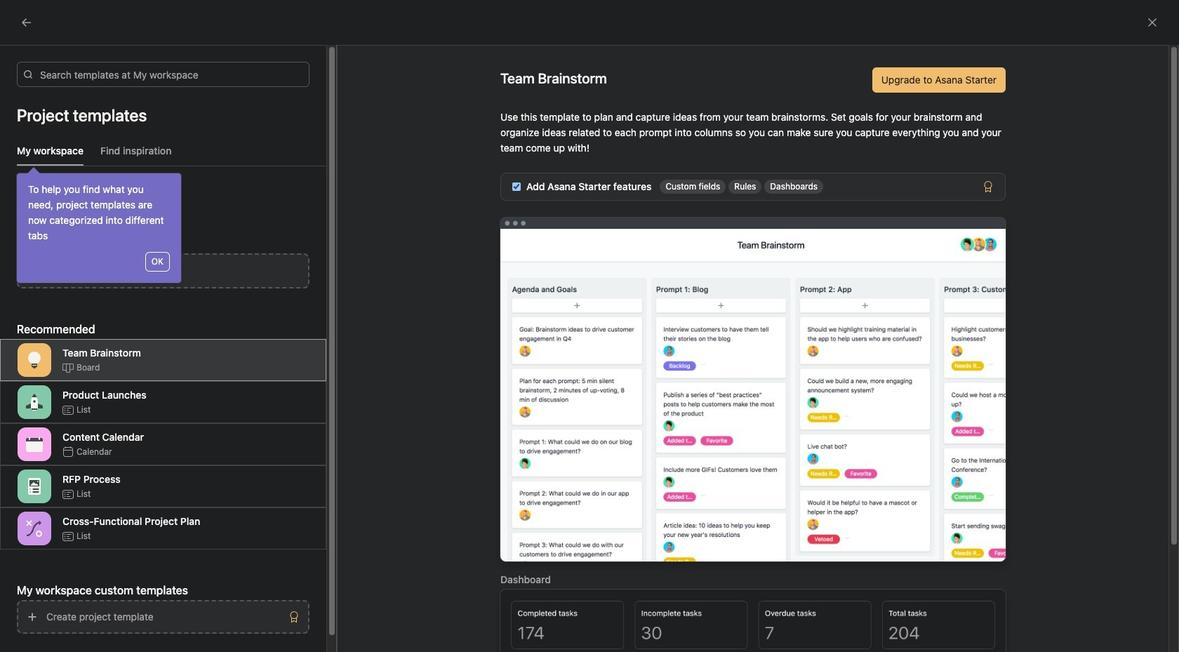 Task type: locate. For each thing, give the bounding box(es) containing it.
go back image
[[21, 17, 32, 28]]

cross-functional project plan image
[[26, 520, 43, 537]]

tooltip
[[17, 169, 181, 283]]

rfp process image
[[26, 478, 43, 495]]

tab list
[[17, 143, 327, 166]]

hide sidebar image
[[18, 11, 29, 22]]

insights element
[[0, 128, 169, 223]]

Mark complete checkbox
[[262, 324, 279, 341]]

mark complete image
[[262, 324, 279, 341]]

None checkbox
[[513, 183, 521, 191]]



Task type: describe. For each thing, give the bounding box(es) containing it.
close image
[[1147, 17, 1159, 28]]

projects element
[[0, 223, 169, 476]]

content calendar image
[[26, 436, 43, 453]]

Mark complete checkbox
[[262, 375, 279, 392]]

rocket image
[[279, 599, 296, 616]]

Search templates at My workspace text field
[[17, 62, 310, 87]]

product launches image
[[26, 394, 43, 411]]

mark complete image
[[262, 375, 279, 392]]

team brainstorm image
[[26, 352, 43, 369]]

global element
[[0, 34, 169, 119]]

teams element
[[0, 476, 169, 527]]



Task type: vqa. For each thing, say whether or not it's contained in the screenshot.
assignee
no



